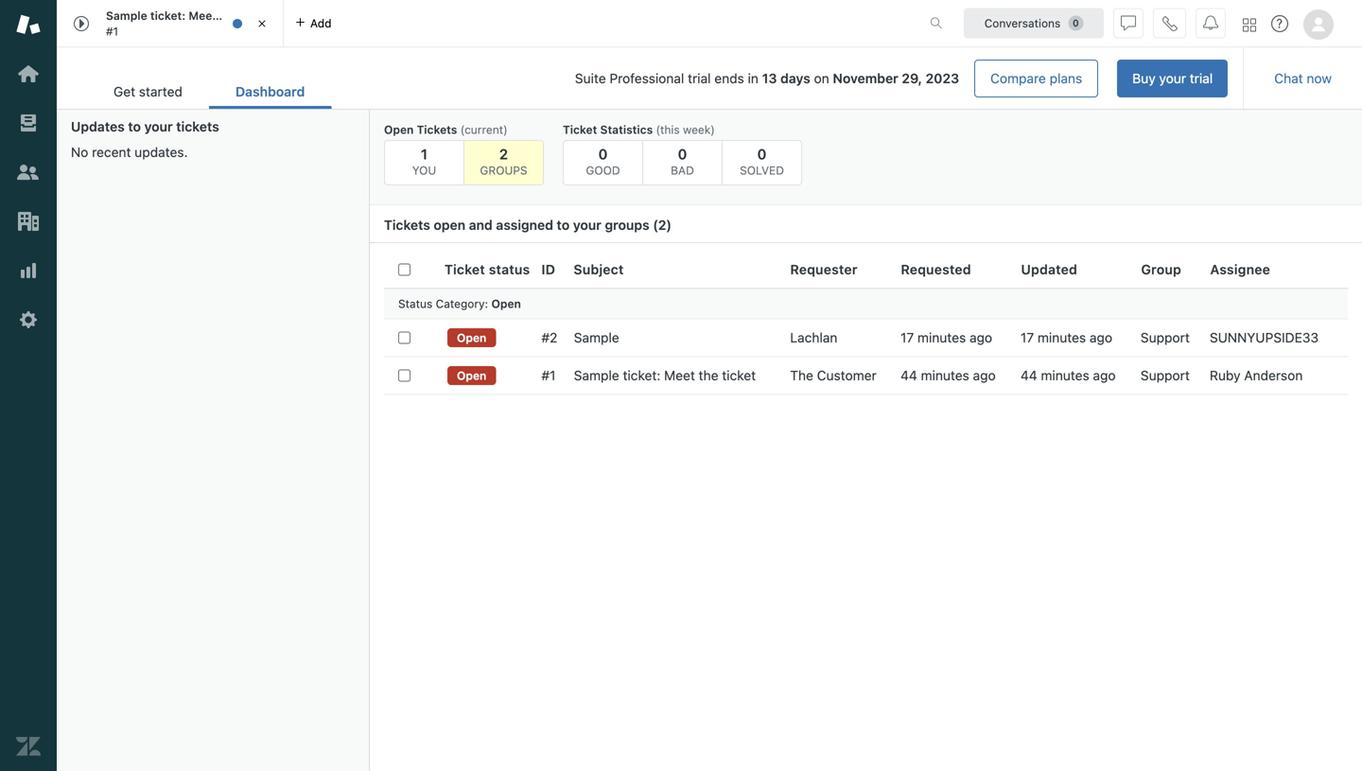Task type: vqa. For each thing, say whether or not it's contained in the screenshot.
- popup button
no



Task type: locate. For each thing, give the bounding box(es) containing it.
meet
[[189, 9, 217, 22], [664, 368, 695, 383]]

support left ruby
[[1141, 368, 1190, 383]]

0 up good
[[598, 146, 608, 162]]

17 minutes ago down 'requested'
[[901, 330, 992, 345]]

17 minutes ago down updated
[[1021, 330, 1113, 345]]

meet for sample ticket: meet the ticket #1
[[189, 9, 217, 22]]

admin image
[[16, 307, 41, 332]]

the left close image
[[220, 9, 238, 22]]

0 vertical spatial #1
[[106, 25, 118, 38]]

0 horizontal spatial 17 minutes ago
[[901, 330, 992, 345]]

to right 'assigned'
[[557, 217, 570, 233]]

1 horizontal spatial ticket
[[722, 368, 756, 383]]

#1
[[106, 25, 118, 38], [542, 368, 556, 383]]

days
[[781, 70, 811, 86]]

1 horizontal spatial ticket:
[[623, 368, 661, 383]]

0 vertical spatial 2
[[499, 146, 508, 162]]

0 horizontal spatial ticket:
[[150, 9, 186, 22]]

updated
[[1021, 261, 1078, 277]]

ticket left add dropdown button
[[241, 9, 272, 22]]

meet for sample ticket: meet the ticket
[[664, 368, 695, 383]]

1 horizontal spatial ticket
[[563, 123, 597, 136]]

#1 down #2
[[542, 368, 556, 383]]

the inside sample ticket: meet the ticket #1
[[220, 9, 238, 22]]

0 vertical spatial ticket
[[241, 9, 272, 22]]

ticket for ticket statistics (this week)
[[563, 123, 597, 136]]

0 up bad
[[678, 146, 687, 162]]

tickets left open
[[384, 217, 430, 233]]

1 horizontal spatial to
[[557, 217, 570, 233]]

1 vertical spatial meet
[[664, 368, 695, 383]]

customers image
[[16, 160, 41, 184]]

2 vertical spatial your
[[573, 217, 602, 233]]

13
[[762, 70, 777, 86]]

bad
[[671, 164, 694, 177]]

sample right #2
[[574, 330, 619, 345]]

trial down notifications image
[[1190, 70, 1213, 86]]

groups
[[605, 217, 650, 233]]

ticket: inside sample ticket: meet the ticket #1
[[150, 9, 186, 22]]

17 down updated
[[1021, 330, 1034, 345]]

requester
[[790, 261, 858, 277]]

0 up solved
[[757, 146, 767, 162]]

0 for 0 bad
[[678, 146, 687, 162]]

1 vertical spatial ticket
[[445, 261, 485, 277]]

Select All Tickets checkbox
[[398, 263, 411, 276]]

0 vertical spatial sample
[[106, 9, 147, 22]]

1 horizontal spatial 17 minutes ago
[[1021, 330, 1113, 345]]

2 support from the top
[[1141, 368, 1190, 383]]

1 horizontal spatial the
[[699, 368, 719, 383]]

status category : open
[[398, 297, 521, 310]]

sample up the get at the left top of page
[[106, 9, 147, 22]]

0 vertical spatial support
[[1141, 330, 1190, 345]]

1 vertical spatial support
[[1141, 368, 1190, 383]]

to
[[128, 119, 141, 134], [557, 217, 570, 233]]

status
[[489, 261, 530, 277]]

0 horizontal spatial your
[[144, 119, 173, 134]]

0 horizontal spatial 0
[[598, 146, 608, 162]]

ruby
[[1210, 368, 1241, 383]]

2 trial from the left
[[688, 70, 711, 86]]

0 vertical spatial ticket
[[563, 123, 597, 136]]

tickets up the 1
[[417, 123, 457, 136]]

id
[[542, 261, 555, 277]]

grid
[[370, 251, 1362, 771]]

0 horizontal spatial 17
[[901, 330, 914, 345]]

week)
[[683, 123, 715, 136]]

category
[[436, 297, 485, 310]]

tab list
[[87, 74, 331, 109]]

assigned
[[496, 217, 553, 233]]

0 horizontal spatial 2
[[499, 146, 508, 162]]

your
[[1159, 70, 1186, 86], [144, 119, 173, 134], [573, 217, 602, 233]]

0 good
[[586, 146, 620, 177]]

)
[[666, 217, 672, 233]]

44 minutes ago
[[901, 368, 996, 383], [1021, 368, 1116, 383]]

1 trial from the left
[[1190, 70, 1213, 86]]

chat now
[[1274, 70, 1332, 86]]

tab containing sample ticket: meet the ticket
[[57, 0, 284, 47]]

conversations
[[985, 17, 1061, 30]]

1 vertical spatial ticket:
[[623, 368, 661, 383]]

sample
[[106, 9, 147, 22], [574, 330, 619, 345], [574, 368, 619, 383]]

ruby anderson
[[1210, 368, 1303, 383]]

sample for sample ticket: meet the ticket #1
[[106, 9, 147, 22]]

0 solved
[[740, 146, 784, 177]]

November 29, 2023 text field
[[833, 70, 959, 86]]

statistics
[[600, 123, 653, 136]]

0 vertical spatial meet
[[189, 9, 217, 22]]

1 support from the top
[[1141, 330, 1190, 345]]

trial inside button
[[1190, 70, 1213, 86]]

no
[[71, 144, 88, 160]]

1 horizontal spatial trial
[[1190, 70, 1213, 86]]

ticket up category
[[445, 261, 485, 277]]

sample down 'sample' link
[[574, 368, 619, 383]]

1 horizontal spatial meet
[[664, 368, 695, 383]]

you
[[412, 164, 436, 177]]

compare plans button
[[974, 60, 1099, 97]]

ticket up "0 good"
[[563, 123, 597, 136]]

support down group
[[1141, 330, 1190, 345]]

your up "updates."
[[144, 119, 173, 134]]

0 vertical spatial to
[[128, 119, 141, 134]]

on
[[814, 70, 829, 86]]

0 vertical spatial tickets
[[417, 123, 457, 136]]

ticket for sample ticket: meet the ticket
[[722, 368, 756, 383]]

1 horizontal spatial 17
[[1021, 330, 1034, 345]]

tab
[[57, 0, 284, 47]]

#1 inside sample ticket: meet the ticket #1
[[106, 25, 118, 38]]

0 for 0 good
[[598, 146, 608, 162]]

0 horizontal spatial meet
[[189, 9, 217, 22]]

ticket: for sample ticket: meet the ticket
[[623, 368, 661, 383]]

the left the the
[[699, 368, 719, 383]]

section
[[347, 60, 1228, 97]]

trial
[[1190, 70, 1213, 86], [688, 70, 711, 86]]

add
[[310, 17, 332, 30]]

17 minutes ago
[[901, 330, 992, 345], [1021, 330, 1113, 345]]

1 vertical spatial sample
[[574, 330, 619, 345]]

1 vertical spatial your
[[144, 119, 173, 134]]

0 horizontal spatial #1
[[106, 25, 118, 38]]

1 44 minutes ago from the left
[[901, 368, 996, 383]]

#1 up the get at the left top of page
[[106, 25, 118, 38]]

ticket inside sample ticket: meet the ticket #1
[[241, 9, 272, 22]]

(this
[[656, 123, 680, 136]]

0 horizontal spatial ticket
[[445, 261, 485, 277]]

groups
[[480, 164, 527, 177]]

1 vertical spatial 2
[[658, 217, 666, 233]]

the
[[220, 9, 238, 22], [699, 368, 719, 383]]

2 0 from the left
[[678, 146, 687, 162]]

0 inside 0 bad
[[678, 146, 687, 162]]

1 horizontal spatial 0
[[678, 146, 687, 162]]

17 down 'requested'
[[901, 330, 914, 345]]

sample link
[[574, 329, 619, 346]]

support
[[1141, 330, 1190, 345], [1141, 368, 1190, 383]]

and
[[469, 217, 493, 233]]

sample ticket: meet the ticket
[[574, 368, 756, 383]]

open
[[384, 123, 414, 136], [491, 297, 521, 310], [457, 331, 487, 344], [457, 369, 487, 382]]

1 17 minutes ago from the left
[[901, 330, 992, 345]]

1 0 from the left
[[598, 146, 608, 162]]

1 horizontal spatial #1
[[542, 368, 556, 383]]

0 inside 0 solved
[[757, 146, 767, 162]]

0 horizontal spatial the
[[220, 9, 238, 22]]

0 vertical spatial ticket:
[[150, 9, 186, 22]]

2 vertical spatial sample
[[574, 368, 619, 383]]

0 horizontal spatial 44
[[901, 368, 917, 383]]

2
[[499, 146, 508, 162], [658, 217, 666, 233]]

1 vertical spatial to
[[557, 217, 570, 233]]

1 horizontal spatial 44
[[1021, 368, 1037, 383]]

0 horizontal spatial trial
[[688, 70, 711, 86]]

ticket left the the
[[722, 368, 756, 383]]

#2
[[542, 330, 558, 345]]

ticket:
[[150, 9, 186, 22], [623, 368, 661, 383]]

None checkbox
[[398, 369, 411, 382]]

2 right groups
[[658, 217, 666, 233]]

your left groups
[[573, 217, 602, 233]]

suite professional trial ends in 13 days on november 29, 2023
[[575, 70, 959, 86]]

0 horizontal spatial ticket
[[241, 9, 272, 22]]

suite
[[575, 70, 606, 86]]

2 horizontal spatial your
[[1159, 70, 1186, 86]]

1 vertical spatial the
[[699, 368, 719, 383]]

minutes
[[918, 330, 966, 345], [1038, 330, 1086, 345], [921, 368, 969, 383], [1041, 368, 1090, 383]]

0
[[598, 146, 608, 162], [678, 146, 687, 162], [757, 146, 767, 162]]

0 inside "0 good"
[[598, 146, 608, 162]]

2 up groups
[[499, 146, 508, 162]]

lachlan
[[790, 330, 838, 345]]

your right buy
[[1159, 70, 1186, 86]]

17
[[901, 330, 914, 345], [1021, 330, 1034, 345]]

assignee
[[1210, 261, 1271, 277]]

0 horizontal spatial 44 minutes ago
[[901, 368, 996, 383]]

close image
[[253, 14, 272, 33]]

no recent updates.
[[71, 144, 188, 160]]

2 horizontal spatial 0
[[757, 146, 767, 162]]

44
[[901, 368, 917, 383], [1021, 368, 1037, 383]]

meet inside grid
[[664, 368, 695, 383]]

1 vertical spatial #1
[[542, 368, 556, 383]]

ago
[[970, 330, 992, 345], [1090, 330, 1113, 345], [973, 368, 996, 383], [1093, 368, 1116, 383]]

1 horizontal spatial 44 minutes ago
[[1021, 368, 1116, 383]]

sample inside sample ticket: meet the ticket #1
[[106, 9, 147, 22]]

section containing compare plans
[[347, 60, 1228, 97]]

updates.
[[135, 144, 188, 160]]

ticket for sample ticket: meet the ticket #1
[[241, 9, 272, 22]]

0 vertical spatial your
[[1159, 70, 1186, 86]]

None checkbox
[[398, 332, 411, 344]]

ticket
[[563, 123, 597, 136], [445, 261, 485, 277]]

0 vertical spatial the
[[220, 9, 238, 22]]

ticket
[[241, 9, 272, 22], [722, 368, 756, 383]]

3 0 from the left
[[757, 146, 767, 162]]

meet inside sample ticket: meet the ticket #1
[[189, 9, 217, 22]]

to up no recent updates.
[[128, 119, 141, 134]]

trial left ends
[[688, 70, 711, 86]]

0 for 0 solved
[[757, 146, 767, 162]]

1 vertical spatial ticket
[[722, 368, 756, 383]]

2 44 from the left
[[1021, 368, 1037, 383]]

compare plans
[[991, 70, 1082, 86]]



Task type: describe. For each thing, give the bounding box(es) containing it.
support for sunnyupside33
[[1141, 330, 1190, 345]]

conversations button
[[964, 8, 1104, 38]]

updates to your tickets
[[71, 119, 219, 134]]

buy your trial
[[1133, 70, 1213, 86]]

2 17 minutes ago from the left
[[1021, 330, 1113, 345]]

1 horizontal spatial 2
[[658, 217, 666, 233]]

your inside buy your trial button
[[1159, 70, 1186, 86]]

ticket statistics (this week)
[[563, 123, 715, 136]]

grid containing ticket status
[[370, 251, 1362, 771]]

1 17 from the left
[[901, 330, 914, 345]]

recent
[[92, 144, 131, 160]]

buy your trial button
[[1117, 60, 1228, 97]]

tickets
[[176, 119, 219, 134]]

chat now button
[[1259, 60, 1347, 97]]

status
[[398, 297, 433, 310]]

views image
[[16, 111, 41, 135]]

plans
[[1050, 70, 1082, 86]]

zendesk image
[[16, 734, 41, 759]]

the
[[790, 368, 814, 383]]

get started tab
[[87, 74, 209, 109]]

get started
[[114, 84, 183, 99]]

ticket: for sample ticket: meet the ticket #1
[[150, 9, 186, 22]]

in
[[748, 70, 759, 86]]

ticket for ticket status
[[445, 261, 485, 277]]

trial for your
[[1190, 70, 1213, 86]]

get started image
[[16, 61, 41, 86]]

reporting image
[[16, 258, 41, 283]]

2023
[[926, 70, 959, 86]]

get
[[114, 84, 135, 99]]

the for sample ticket: meet the ticket #1
[[220, 9, 238, 22]]

sample for sample ticket: meet the ticket
[[574, 368, 619, 383]]

none checkbox inside grid
[[398, 332, 411, 344]]

support for ruby anderson
[[1141, 368, 1190, 383]]

the customer
[[790, 368, 877, 383]]

(current)
[[460, 123, 508, 136]]

group
[[1141, 261, 1182, 277]]

professional
[[610, 70, 684, 86]]

1 horizontal spatial your
[[573, 217, 602, 233]]

now
[[1307, 70, 1332, 86]]

get help image
[[1271, 15, 1288, 32]]

1 you
[[412, 146, 436, 177]]

november
[[833, 70, 899, 86]]

1 44 from the left
[[901, 368, 917, 383]]

chat
[[1274, 70, 1303, 86]]

updates
[[71, 119, 125, 134]]

2 17 from the left
[[1021, 330, 1034, 345]]

29,
[[902, 70, 922, 86]]

dashboard
[[236, 84, 305, 99]]

open
[[434, 217, 466, 233]]

requested
[[901, 261, 971, 277]]

notifications image
[[1203, 16, 1218, 31]]

started
[[139, 84, 183, 99]]

:
[[485, 297, 488, 310]]

tabs tab list
[[57, 0, 910, 47]]

sample ticket: meet the ticket link
[[574, 367, 756, 384]]

open tickets (current)
[[384, 123, 508, 136]]

none checkbox inside grid
[[398, 369, 411, 382]]

subject
[[574, 261, 624, 277]]

sunnyupside33
[[1210, 330, 1319, 345]]

2 44 minutes ago from the left
[[1021, 368, 1116, 383]]

main element
[[0, 0, 57, 771]]

#1 inside grid
[[542, 368, 556, 383]]

2 groups
[[480, 146, 527, 177]]

0 horizontal spatial to
[[128, 119, 141, 134]]

solved
[[740, 164, 784, 177]]

compare
[[991, 70, 1046, 86]]

2 inside 2 groups
[[499, 146, 508, 162]]

the for sample ticket: meet the ticket
[[699, 368, 719, 383]]

tickets open and assigned to your groups ( 2 )
[[384, 217, 672, 233]]

ticket status
[[445, 261, 530, 277]]

trial for professional
[[688, 70, 711, 86]]

ends
[[715, 70, 744, 86]]

good
[[586, 164, 620, 177]]

sample for sample
[[574, 330, 619, 345]]

zendesk support image
[[16, 12, 41, 37]]

organizations image
[[16, 209, 41, 234]]

customer
[[817, 368, 877, 383]]

1
[[421, 146, 428, 162]]

(
[[653, 217, 658, 233]]

buy
[[1133, 70, 1156, 86]]

1 vertical spatial tickets
[[384, 217, 430, 233]]

button displays agent's chat status as invisible. image
[[1121, 16, 1136, 31]]

anderson
[[1244, 368, 1303, 383]]

add button
[[284, 0, 343, 46]]

0 bad
[[671, 146, 694, 177]]

sample ticket: meet the ticket #1
[[106, 9, 272, 38]]

tab list containing get started
[[87, 74, 331, 109]]

zendesk products image
[[1243, 18, 1256, 32]]



